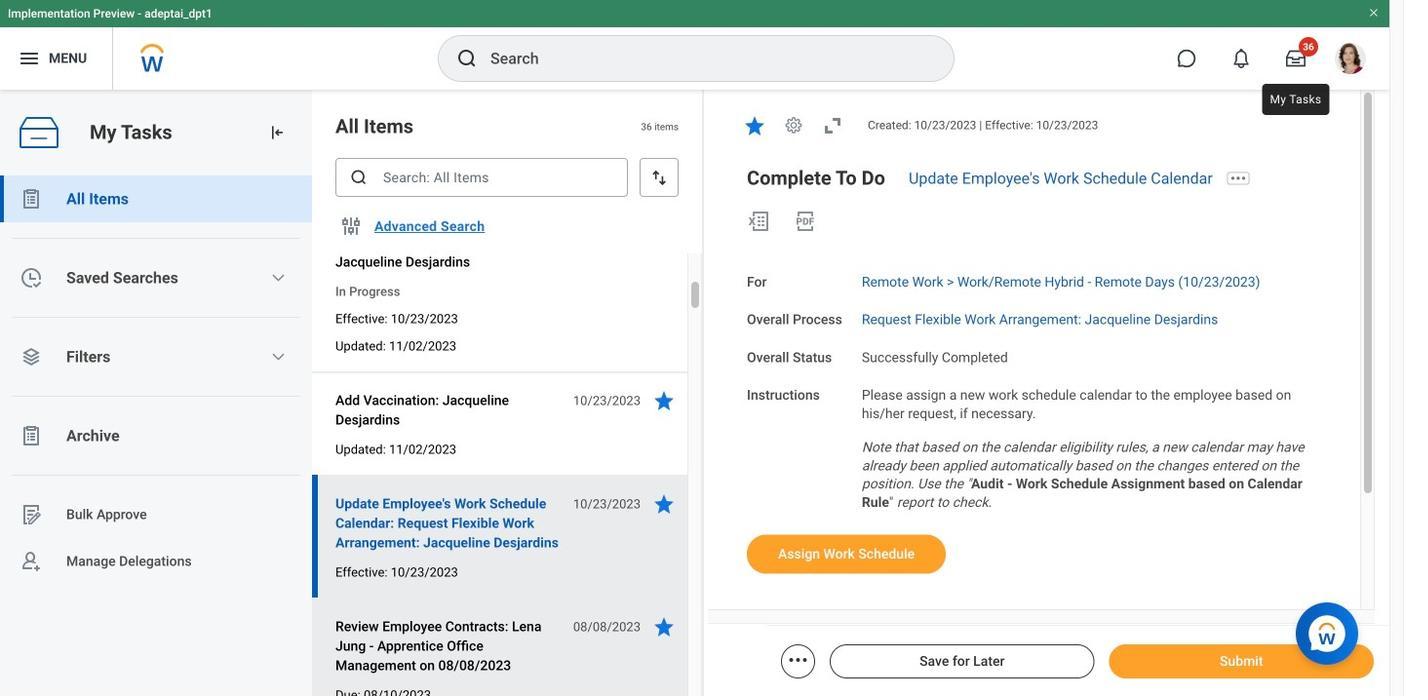 Task type: vqa. For each thing, say whether or not it's contained in the screenshot.
clock check IMAGE
yes



Task type: describe. For each thing, give the bounding box(es) containing it.
export to excel image
[[747, 210, 771, 233]]

item list element
[[312, 90, 704, 697]]

chevron down image
[[271, 270, 286, 286]]

clipboard image
[[20, 187, 43, 211]]

Search Workday  search field
[[491, 37, 914, 80]]

clipboard image
[[20, 424, 43, 448]]

view printable version (pdf) image
[[794, 210, 818, 233]]

rename image
[[20, 503, 43, 527]]

Search: All Items text field
[[336, 158, 628, 197]]

close environment banner image
[[1369, 7, 1381, 19]]

notifications large image
[[1232, 49, 1252, 68]]

0 vertical spatial star image
[[743, 114, 767, 137]]

2 vertical spatial star image
[[653, 493, 676, 516]]

1 vertical spatial star image
[[653, 389, 676, 413]]

related actions image
[[787, 649, 810, 672]]

gear image
[[784, 116, 804, 135]]

sort image
[[650, 168, 669, 187]]



Task type: locate. For each thing, give the bounding box(es) containing it.
configure image
[[340, 215, 363, 238]]

star image
[[743, 114, 767, 137], [653, 389, 676, 413], [653, 493, 676, 516]]

banner
[[0, 0, 1390, 90]]

justify image
[[18, 47, 41, 70]]

search image
[[349, 168, 369, 187]]

transformation import image
[[267, 123, 287, 142]]

user plus image
[[20, 550, 43, 574]]

profile logan mcneil image
[[1336, 43, 1367, 78]]

fullscreen image
[[821, 114, 845, 137]]

list
[[0, 176, 312, 585]]

search image
[[456, 47, 479, 70]]

star image
[[653, 616, 676, 639]]

inbox large image
[[1287, 49, 1306, 68]]

clock check image
[[20, 266, 43, 290]]

tooltip
[[1259, 80, 1334, 119]]



